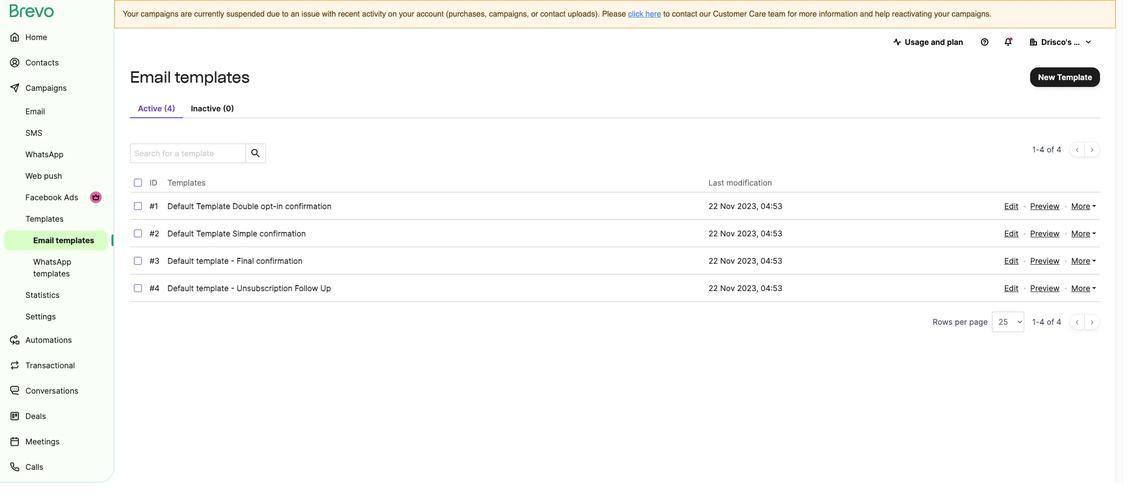 Task type: vqa. For each thing, say whether or not it's contained in the screenshot.
Rows per page
yes



Task type: describe. For each thing, give the bounding box(es) containing it.
default template - unsubscription follow up
[[167, 284, 331, 293]]

email templates link
[[4, 231, 108, 250]]

1 vertical spatial 1
[[155, 201, 158, 211]]

facebook ads link
[[4, 188, 108, 207]]

0 vertical spatial 1
[[1032, 145, 1036, 155]]

active
[[138, 104, 162, 113]]

2
[[155, 229, 159, 239]]

Campaign name search field
[[131, 144, 241, 163]]

drisco's
[[1042, 37, 1072, 47]]

templates for email templates link
[[56, 236, 94, 245]]

up
[[320, 284, 331, 293]]

0 horizontal spatial and
[[860, 10, 873, 19]]

2 vertical spatial 1
[[1032, 317, 1036, 327]]

activity
[[362, 10, 386, 19]]

2 more from the top
[[1071, 229, 1090, 239]]

calls
[[25, 463, 43, 472]]

simple
[[233, 229, 257, 239]]

# for 2
[[150, 229, 155, 239]]

default template simple confirmation link
[[167, 229, 306, 239]]

2 22 nov 2023, 04:53 from the top
[[709, 229, 783, 239]]

modification
[[727, 178, 772, 188]]

2 of from the top
[[1047, 317, 1054, 327]]

04:53 for in
[[761, 201, 783, 211]]

whatsapp for whatsapp
[[25, 150, 64, 159]]

more button for in
[[1071, 200, 1096, 212]]

with
[[322, 10, 336, 19]]

2 22 from the top
[[709, 229, 718, 239]]

22 nov 2023, 04:53 for confirmation
[[709, 256, 783, 266]]

uploads).
[[568, 10, 600, 19]]

nov for confirmation
[[720, 256, 735, 266]]

2 2023, from the top
[[737, 229, 759, 239]]

preview for follow
[[1030, 284, 1060, 293]]

deals
[[25, 412, 46, 422]]

edit link for follow
[[1004, 283, 1019, 294]]

rows
[[933, 317, 953, 327]]

22 for in
[[709, 201, 718, 211]]

per
[[955, 317, 967, 327]]

22 for confirmation
[[709, 256, 718, 266]]

preview link for confirmation
[[1030, 255, 1060, 267]]

2 contact from the left
[[672, 10, 697, 19]]

preview for confirmation
[[1030, 256, 1060, 266]]

web push link
[[4, 166, 108, 186]]

edit for in
[[1004, 201, 1019, 211]]

default template double opt-in confirmation
[[167, 201, 332, 211]]

transactional link
[[4, 354, 108, 378]]

default template - final confirmation link
[[167, 256, 303, 266]]

default template simple confirmation
[[167, 229, 306, 239]]

2023, for follow
[[737, 284, 759, 293]]

click here link
[[628, 10, 661, 19]]

22 for follow
[[709, 284, 718, 293]]

suspended
[[226, 10, 265, 19]]

left___rvooi image
[[92, 194, 100, 201]]

3
[[155, 256, 160, 266]]

preview link for in
[[1030, 200, 1060, 212]]

facebook
[[25, 193, 62, 202]]

in
[[277, 201, 283, 211]]

page
[[969, 317, 988, 327]]

1 1 - 4 of 4 from the top
[[1032, 145, 1062, 155]]

0 vertical spatial templates
[[175, 68, 250, 87]]

meetings link
[[4, 430, 108, 454]]

drinks
[[1074, 37, 1098, 47]]

plan
[[947, 37, 963, 47]]

default for default template double opt-in confirmation
[[167, 201, 194, 211]]

# for 4
[[150, 284, 155, 293]]

statistics
[[25, 290, 60, 300]]

inactive
[[191, 104, 221, 113]]

template for default template simple confirmation
[[196, 229, 230, 239]]

whatsapp templates link
[[4, 252, 108, 284]]

templates link
[[4, 209, 108, 229]]

sms
[[25, 128, 42, 138]]

contacts
[[25, 58, 59, 67]]

whatsapp link
[[4, 145, 108, 164]]

0
[[226, 104, 231, 113]]

1 vertical spatial confirmation
[[260, 229, 306, 239]]

facebook ads
[[25, 193, 78, 202]]

(purchases,
[[446, 10, 487, 19]]

2 to from the left
[[663, 10, 670, 19]]

1 vertical spatial templates
[[25, 214, 64, 224]]

1 vertical spatial email
[[25, 107, 45, 116]]

2 your from the left
[[934, 10, 950, 19]]

double
[[233, 201, 259, 211]]

whatsapp templates
[[33, 257, 71, 279]]

0 vertical spatial confirmation
[[285, 201, 332, 211]]

2 preview from the top
[[1030, 229, 1060, 239]]

0 vertical spatial email
[[130, 68, 171, 87]]

template for new template
[[1057, 72, 1092, 82]]

2 nov from the top
[[720, 229, 735, 239]]

default template - final confirmation
[[167, 256, 303, 266]]

sms link
[[4, 123, 108, 143]]

2023, for in
[[737, 201, 759, 211]]

automations
[[25, 335, 72, 345]]

( for 4
[[164, 104, 167, 113]]

home
[[25, 32, 47, 42]]

information
[[819, 10, 858, 19]]

ads
[[64, 193, 78, 202]]

click
[[628, 10, 643, 19]]

active ( 4 )
[[138, 104, 175, 113]]

22 nov 2023, 04:53 for in
[[709, 201, 783, 211]]

edit link for confirmation
[[1004, 255, 1019, 267]]

reactivating
[[892, 10, 932, 19]]

2 04:53 from the top
[[761, 229, 783, 239]]

# 3
[[150, 256, 160, 266]]

please
[[602, 10, 626, 19]]

more button for follow
[[1071, 283, 1096, 294]]

customer
[[713, 10, 747, 19]]

transactional
[[25, 361, 75, 371]]

for
[[788, 10, 797, 19]]

your
[[123, 10, 139, 19]]

) for inactive ( 0 )
[[231, 104, 234, 113]]

default template double opt-in confirmation link
[[167, 201, 332, 211]]

more
[[799, 10, 817, 19]]

deals link
[[4, 405, 108, 428]]

web push
[[25, 171, 62, 181]]

our
[[700, 10, 711, 19]]

edit for confirmation
[[1004, 256, 1019, 266]]

issue
[[302, 10, 320, 19]]



Task type: locate. For each thing, give the bounding box(es) containing it.
your right on
[[399, 10, 414, 19]]

4 more from the top
[[1071, 284, 1090, 293]]

1 22 nov 2023, 04:53 from the top
[[709, 201, 783, 211]]

# 1
[[150, 201, 158, 211]]

1 22 from the top
[[709, 201, 718, 211]]

04:53
[[761, 201, 783, 211], [761, 229, 783, 239], [761, 256, 783, 266], [761, 284, 783, 293]]

4
[[167, 104, 172, 113], [1040, 145, 1045, 155], [1057, 145, 1062, 155], [155, 284, 160, 293], [1040, 317, 1045, 327], [1057, 317, 1062, 327]]

0 horizontal spatial templates
[[25, 214, 64, 224]]

to right here
[[663, 10, 670, 19]]

) right the inactive
[[231, 104, 234, 113]]

3 more from the top
[[1071, 256, 1090, 266]]

templates up inactive ( 0 )
[[175, 68, 250, 87]]

more button
[[1071, 200, 1096, 212], [1071, 228, 1096, 240], [1071, 255, 1096, 267], [1071, 283, 1096, 294]]

campaigns link
[[4, 76, 108, 100]]

0 vertical spatial template
[[1057, 72, 1092, 82]]

template right new
[[1057, 72, 1092, 82]]

edit
[[1004, 201, 1019, 211], [1004, 229, 1019, 239], [1004, 256, 1019, 266], [1004, 284, 1019, 293]]

2 template from the top
[[196, 284, 229, 293]]

4 preview from the top
[[1030, 284, 1060, 293]]

1 horizontal spatial templates
[[167, 178, 206, 188]]

template down default template - final confirmation
[[196, 284, 229, 293]]

# for 3
[[150, 256, 155, 266]]

automations link
[[4, 329, 108, 352]]

email up active
[[130, 68, 171, 87]]

default for default template - final confirmation
[[167, 256, 194, 266]]

1 to from the left
[[282, 10, 289, 19]]

1 # from the top
[[150, 201, 155, 211]]

default right "# 1"
[[167, 201, 194, 211]]

22 nov 2023, 04:53 for follow
[[709, 284, 783, 293]]

1 vertical spatial of
[[1047, 317, 1054, 327]]

home link
[[4, 25, 108, 49]]

1 vertical spatial and
[[931, 37, 945, 47]]

# 4
[[150, 284, 160, 293]]

and left help
[[860, 10, 873, 19]]

template left final
[[196, 256, 229, 266]]

web
[[25, 171, 42, 181]]

1 of from the top
[[1047, 145, 1054, 155]]

2 vertical spatial email
[[33, 236, 54, 245]]

1 vertical spatial 1 - 4 of 4
[[1032, 317, 1062, 327]]

0 vertical spatial templates
[[167, 178, 206, 188]]

unsubscription
[[237, 284, 293, 293]]

1 horizontal spatial )
[[231, 104, 234, 113]]

0 vertical spatial whatsapp
[[25, 150, 64, 159]]

22 nov 2023, 04:53
[[709, 201, 783, 211], [709, 229, 783, 239], [709, 256, 783, 266], [709, 284, 783, 293]]

inactive ( 0 )
[[191, 104, 234, 113]]

0 horizontal spatial contact
[[540, 10, 566, 19]]

2 vertical spatial template
[[196, 229, 230, 239]]

3 2023, from the top
[[737, 256, 759, 266]]

1 horizontal spatial to
[[663, 10, 670, 19]]

22
[[709, 201, 718, 211], [709, 229, 718, 239], [709, 256, 718, 266], [709, 284, 718, 293]]

1 more from the top
[[1071, 201, 1090, 211]]

confirmation right in
[[285, 201, 332, 211]]

account
[[416, 10, 444, 19]]

more for follow
[[1071, 284, 1090, 293]]

more for in
[[1071, 201, 1090, 211]]

preview link for follow
[[1030, 283, 1060, 294]]

due
[[267, 10, 280, 19]]

3 # from the top
[[150, 256, 155, 266]]

0 horizontal spatial )
[[172, 104, 175, 113]]

1 more button from the top
[[1071, 200, 1096, 212]]

1 preview from the top
[[1030, 201, 1060, 211]]

templates inside "whatsapp templates"
[[33, 269, 70, 279]]

template inside button
[[1057, 72, 1092, 82]]

contact
[[540, 10, 566, 19], [672, 10, 697, 19]]

default right 2 on the left of the page
[[167, 229, 194, 239]]

4 04:53 from the top
[[761, 284, 783, 293]]

# down # 2
[[150, 256, 155, 266]]

3 22 nov 2023, 04:53 from the top
[[709, 256, 783, 266]]

4 2023, from the top
[[737, 284, 759, 293]]

email templates up the inactive
[[130, 68, 250, 87]]

3 04:53 from the top
[[761, 256, 783, 266]]

templates up statistics link
[[33, 269, 70, 279]]

and inside button
[[931, 37, 945, 47]]

templates down facebook
[[25, 214, 64, 224]]

0 vertical spatial and
[[860, 10, 873, 19]]

whatsapp up web push
[[25, 150, 64, 159]]

3 nov from the top
[[720, 256, 735, 266]]

team
[[768, 10, 786, 19]]

and
[[860, 10, 873, 19], [931, 37, 945, 47]]

3 22 from the top
[[709, 256, 718, 266]]

template left "double"
[[196, 201, 230, 211]]

drisco's drinks
[[1042, 37, 1098, 47]]

1 - 4 of 4
[[1032, 145, 1062, 155], [1032, 317, 1062, 327]]

4 # from the top
[[150, 284, 155, 293]]

# down "# 1"
[[150, 229, 155, 239]]

preview for in
[[1030, 201, 1060, 211]]

1 edit from the top
[[1004, 201, 1019, 211]]

1 preview link from the top
[[1030, 200, 1060, 212]]

help
[[875, 10, 890, 19]]

template for default template double opt-in confirmation
[[196, 201, 230, 211]]

settings
[[25, 312, 56, 322]]

# down # 3
[[150, 284, 155, 293]]

3 more button from the top
[[1071, 255, 1096, 267]]

# down id
[[150, 201, 155, 211]]

1 contact from the left
[[540, 10, 566, 19]]

preview
[[1030, 201, 1060, 211], [1030, 229, 1060, 239], [1030, 256, 1060, 266], [1030, 284, 1060, 293]]

template left the simple at the left top of the page
[[196, 229, 230, 239]]

0 vertical spatial of
[[1047, 145, 1054, 155]]

1
[[1032, 145, 1036, 155], [155, 201, 158, 211], [1032, 317, 1036, 327]]

2 more button from the top
[[1071, 228, 1096, 240]]

2 edit from the top
[[1004, 229, 1019, 239]]

templates down "templates" link
[[56, 236, 94, 245]]

3 edit from the top
[[1004, 256, 1019, 266]]

to left 'an'
[[282, 10, 289, 19]]

contact right or
[[540, 10, 566, 19]]

and left plan
[[931, 37, 945, 47]]

1 vertical spatial templates
[[56, 236, 94, 245]]

confirmation up unsubscription
[[256, 256, 303, 266]]

0 vertical spatial 1 - 4 of 4
[[1032, 145, 1062, 155]]

1 horizontal spatial and
[[931, 37, 945, 47]]

2 1 - 4 of 4 from the top
[[1032, 317, 1062, 327]]

2 vertical spatial templates
[[33, 269, 70, 279]]

recent
[[338, 10, 360, 19]]

default right the "# 4"
[[167, 284, 194, 293]]

(
[[164, 104, 167, 113], [223, 104, 226, 113]]

2 # from the top
[[150, 229, 155, 239]]

email templates down "templates" link
[[33, 236, 94, 245]]

1 your from the left
[[399, 10, 414, 19]]

preview link
[[1030, 200, 1060, 212], [1030, 228, 1060, 240], [1030, 255, 1060, 267], [1030, 283, 1060, 294]]

your campaigns are currently suspended due to an issue with recent activity on your account (purchases, campaigns, or contact uploads). please click here to contact our customer care team for more information and help reactivating your campaigns.
[[123, 10, 992, 19]]

whatsapp down email templates link
[[33, 257, 71, 267]]

4 edit from the top
[[1004, 284, 1019, 293]]

opt-
[[261, 201, 277, 211]]

templates for whatsapp templates link
[[33, 269, 70, 279]]

3 preview from the top
[[1030, 256, 1060, 266]]

04:53 for follow
[[761, 284, 783, 293]]

1 horizontal spatial your
[[934, 10, 950, 19]]

2 preview link from the top
[[1030, 228, 1060, 240]]

1 nov from the top
[[720, 201, 735, 211]]

campaigns.
[[952, 10, 992, 19]]

push
[[44, 171, 62, 181]]

1 04:53 from the top
[[761, 201, 783, 211]]

contacts link
[[4, 51, 108, 74]]

conversations link
[[4, 379, 108, 403]]

1 horizontal spatial (
[[223, 104, 226, 113]]

confirmation down in
[[260, 229, 306, 239]]

usage and plan
[[905, 37, 963, 47]]

edit for follow
[[1004, 284, 1019, 293]]

)
[[172, 104, 175, 113], [231, 104, 234, 113]]

1 ( from the left
[[164, 104, 167, 113]]

your up usage and plan
[[934, 10, 950, 19]]

conversations
[[25, 386, 78, 396]]

04:53 for confirmation
[[761, 256, 783, 266]]

1 default from the top
[[167, 201, 194, 211]]

1 edit link from the top
[[1004, 200, 1019, 212]]

email down "templates" link
[[33, 236, 54, 245]]

0 vertical spatial template
[[196, 256, 229, 266]]

1 vertical spatial template
[[196, 284, 229, 293]]

usage
[[905, 37, 929, 47]]

more button for confirmation
[[1071, 255, 1096, 267]]

rows per page
[[933, 317, 988, 327]]

campaigns,
[[489, 10, 529, 19]]

or
[[531, 10, 538, 19]]

follow
[[295, 284, 318, 293]]

1 2023, from the top
[[737, 201, 759, 211]]

2 edit link from the top
[[1004, 228, 1019, 240]]

here
[[646, 10, 661, 19]]

final
[[237, 256, 254, 266]]

new template button
[[1030, 67, 1100, 87]]

0 horizontal spatial to
[[282, 10, 289, 19]]

last modification
[[709, 178, 772, 188]]

3 default from the top
[[167, 256, 194, 266]]

( right the inactive
[[223, 104, 226, 113]]

4 more button from the top
[[1071, 283, 1096, 294]]

1 vertical spatial email templates
[[33, 236, 94, 245]]

4 22 nov 2023, 04:53 from the top
[[709, 284, 783, 293]]

3 edit link from the top
[[1004, 255, 1019, 267]]

4 nov from the top
[[720, 284, 735, 293]]

usage and plan button
[[885, 32, 971, 52]]

calls link
[[4, 456, 108, 479]]

) for active ( 4 )
[[172, 104, 175, 113]]

2 vertical spatial confirmation
[[256, 256, 303, 266]]

1 vertical spatial template
[[196, 201, 230, 211]]

2 ) from the left
[[231, 104, 234, 113]]

new template
[[1038, 72, 1092, 82]]

statistics link
[[4, 286, 108, 305]]

# for 1
[[150, 201, 155, 211]]

3 preview link from the top
[[1030, 255, 1060, 267]]

are
[[181, 10, 192, 19]]

0 horizontal spatial (
[[164, 104, 167, 113]]

default for default template - unsubscription follow up
[[167, 284, 194, 293]]

more for confirmation
[[1071, 256, 1090, 266]]

template
[[1057, 72, 1092, 82], [196, 201, 230, 211], [196, 229, 230, 239]]

edit link
[[1004, 200, 1019, 212], [1004, 228, 1019, 240], [1004, 255, 1019, 267], [1004, 283, 1019, 294]]

contact left the our
[[672, 10, 697, 19]]

edit link for in
[[1004, 200, 1019, 212]]

( right active
[[164, 104, 167, 113]]

nov for in
[[720, 201, 735, 211]]

2 default from the top
[[167, 229, 194, 239]]

( for 0
[[223, 104, 226, 113]]

1 horizontal spatial email templates
[[130, 68, 250, 87]]

4 edit link from the top
[[1004, 283, 1019, 294]]

meetings
[[25, 437, 60, 447]]

email up sms
[[25, 107, 45, 116]]

1 vertical spatial whatsapp
[[33, 257, 71, 267]]

whatsapp for whatsapp templates
[[33, 257, 71, 267]]

nov for follow
[[720, 284, 735, 293]]

default template - unsubscription follow up link
[[167, 284, 331, 293]]

4 preview link from the top
[[1030, 283, 1060, 294]]

templates down campaign name search box on the left top of page
[[167, 178, 206, 188]]

1 ) from the left
[[172, 104, 175, 113]]

template for final
[[196, 256, 229, 266]]

# 2
[[150, 229, 159, 239]]

template
[[196, 256, 229, 266], [196, 284, 229, 293]]

4 default from the top
[[167, 284, 194, 293]]

confirmation
[[285, 201, 332, 211], [260, 229, 306, 239], [256, 256, 303, 266]]

4 22 from the top
[[709, 284, 718, 293]]

settings link
[[4, 307, 108, 327]]

) right active
[[172, 104, 175, 113]]

email link
[[4, 102, 108, 121]]

2023, for confirmation
[[737, 256, 759, 266]]

0 horizontal spatial email templates
[[33, 236, 94, 245]]

0 vertical spatial email templates
[[130, 68, 250, 87]]

drisco's drinks button
[[1022, 32, 1100, 52]]

an
[[291, 10, 299, 19]]

id
[[150, 178, 157, 188]]

of
[[1047, 145, 1054, 155], [1047, 317, 1054, 327]]

template for unsubscription
[[196, 284, 229, 293]]

default right 3
[[167, 256, 194, 266]]

on
[[388, 10, 397, 19]]

0 horizontal spatial your
[[399, 10, 414, 19]]

1 template from the top
[[196, 256, 229, 266]]

default for default template simple confirmation
[[167, 229, 194, 239]]

2 ( from the left
[[223, 104, 226, 113]]

1 horizontal spatial contact
[[672, 10, 697, 19]]



